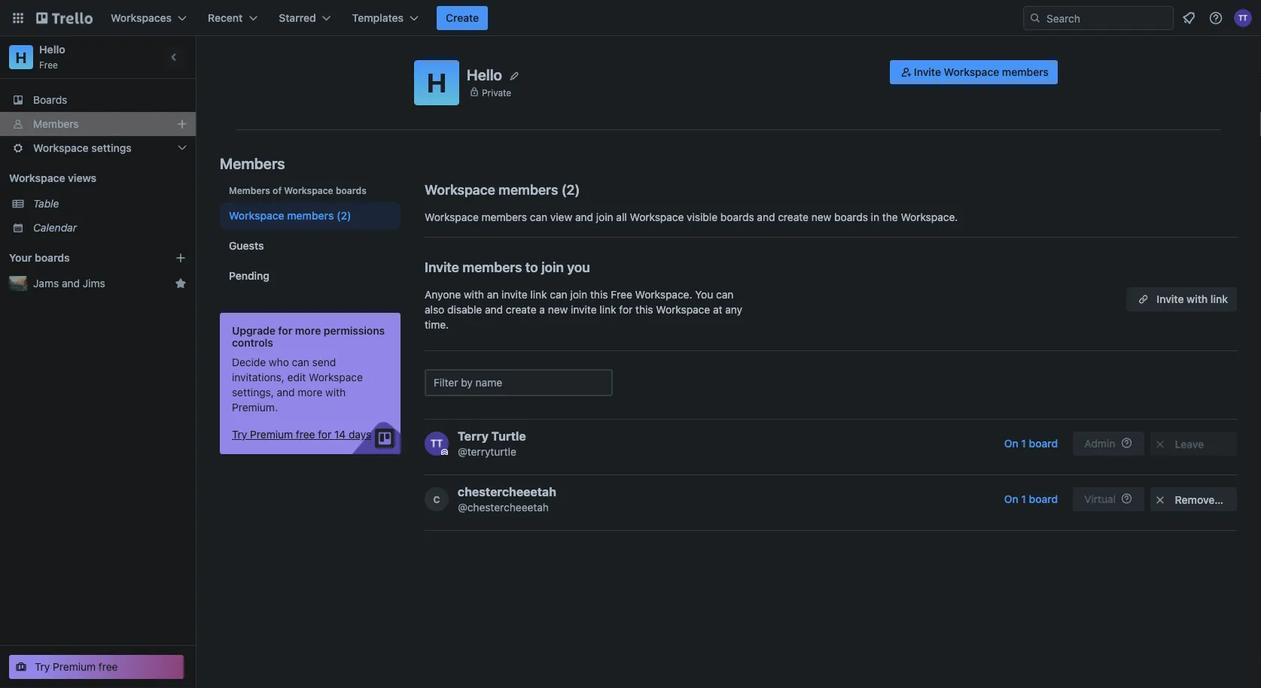 Task type: vqa. For each thing, say whether or not it's contained in the screenshot.
Add Power-Ups
no



Task type: describe. For each thing, give the bounding box(es) containing it.
2 vertical spatial members
[[229, 185, 270, 196]]

0 vertical spatial invite
[[502, 289, 527, 301]]

with for invite
[[1187, 293, 1208, 306]]

in
[[871, 211, 879, 224]]

0 vertical spatial more
[[295, 325, 321, 337]]

workspace inside dropdown button
[[33, 142, 89, 154]]

)
[[575, 181, 580, 198]]

templates button
[[343, 6, 428, 30]]

upgrade for more permissions controls decide who can send invitations, edit workspace settings, and more with premium.
[[232, 325, 385, 414]]

hello for hello free
[[39, 43, 65, 56]]

boards right visible
[[720, 211, 754, 224]]

on for terry turtle
[[1004, 438, 1018, 450]]

workspace inside 'button'
[[944, 66, 999, 78]]

add board image
[[175, 252, 187, 264]]

workspace navigation collapse icon image
[[164, 47, 185, 68]]

recent
[[208, 12, 243, 24]]

of
[[273, 185, 282, 196]]

invite with link
[[1157, 293, 1228, 306]]

try premium free
[[35, 661, 118, 674]]

hello free
[[39, 43, 65, 70]]

an
[[487, 289, 499, 301]]

try premium free button
[[9, 656, 184, 680]]

invite workspace members
[[914, 66, 1049, 78]]

boards up (2)
[[336, 185, 367, 196]]

and inside anyone with an invite link can join this free workspace. you can also disable and create a new invite link for this workspace at any time.
[[485, 304, 503, 316]]

remove…
[[1175, 494, 1224, 507]]

( 2 )
[[561, 181, 580, 198]]

members of workspace boards
[[229, 185, 367, 196]]

guests
[[229, 240, 264, 252]]

h for h button
[[427, 67, 446, 98]]

templates
[[352, 12, 404, 24]]

for inside anyone with an invite link can join this free workspace. you can also disable and create a new invite link for this workspace at any time.
[[619, 304, 633, 316]]

free inside anyone with an invite link can join this free workspace. you can also disable and create a new invite link for this workspace at any time.
[[611, 289, 632, 301]]

turtle
[[491, 430, 526, 444]]

decide
[[232, 356, 266, 369]]

try premium free for 14 days button
[[232, 428, 371, 443]]

create inside anyone with an invite link can join this free workspace. you can also disable and create a new invite link for this workspace at any time.
[[506, 304, 537, 316]]

invitations,
[[232, 372, 284, 384]]

create
[[446, 12, 479, 24]]

table
[[33, 198, 59, 210]]

at
[[713, 304, 722, 316]]

jams and jims
[[33, 277, 105, 290]]

boards
[[33, 94, 67, 106]]

1 horizontal spatial create
[[778, 211, 809, 224]]

workspaces button
[[102, 6, 196, 30]]

1 horizontal spatial this
[[635, 304, 653, 316]]

members link
[[0, 112, 196, 136]]

and right view
[[575, 211, 593, 224]]

the
[[882, 211, 898, 224]]

boards left in
[[834, 211, 868, 224]]

invite for invite members to join you
[[425, 259, 459, 275]]

(
[[561, 181, 567, 198]]

can left view
[[530, 211, 547, 224]]

@terryturtle
[[458, 446, 516, 458]]

visible
[[687, 211, 718, 224]]

h link
[[9, 45, 33, 69]]

0 vertical spatial workspace.
[[901, 211, 958, 224]]

search image
[[1029, 12, 1041, 24]]

jams and jims link
[[33, 276, 169, 291]]

workspace views
[[9, 172, 96, 184]]

0 vertical spatial members
[[33, 118, 79, 130]]

to
[[525, 259, 538, 275]]

switch to… image
[[11, 11, 26, 26]]

admin
[[1085, 438, 1115, 450]]

on 1 board for terry turtle
[[1004, 438, 1058, 450]]

hello link
[[39, 43, 65, 56]]

new inside anyone with an invite link can join this free workspace. you can also disable and create a new invite link for this workspace at any time.
[[548, 304, 568, 316]]

settings,
[[232, 387, 274, 399]]

premium.
[[232, 402, 278, 414]]

your boards with 1 items element
[[9, 249, 152, 267]]

table link
[[33, 196, 187, 212]]

with inside upgrade for more permissions controls decide who can send invitations, edit workspace settings, and more with premium.
[[325, 387, 346, 399]]

1 vertical spatial workspace members
[[229, 210, 334, 222]]

on 1 board link for chestercheeetah
[[995, 488, 1067, 512]]

board for chestercheeetah
[[1029, 493, 1058, 506]]

create button
[[437, 6, 488, 30]]

open information menu image
[[1208, 11, 1223, 26]]

1 vertical spatial join
[[541, 259, 564, 275]]

and left jims
[[62, 277, 80, 290]]

days
[[349, 429, 371, 441]]

any
[[725, 304, 742, 316]]

all
[[616, 211, 627, 224]]

anyone
[[425, 289, 461, 301]]

starred button
[[270, 6, 340, 30]]

jams
[[33, 277, 59, 290]]

1 vertical spatial more
[[298, 387, 323, 399]]

terry turtle @terryturtle
[[458, 430, 526, 458]]

pending
[[229, 270, 269, 282]]

chestercheeetah
[[458, 485, 556, 500]]

primary element
[[0, 0, 1261, 36]]

chestercheeetah @chestercheeetah
[[458, 485, 556, 514]]

pending link
[[220, 263, 401, 290]]

leave
[[1175, 439, 1204, 451]]

invite for invite workspace members
[[914, 66, 941, 78]]

calendar link
[[33, 221, 187, 236]]

hello for hello
[[467, 66, 502, 83]]

1 for terry turtle
[[1021, 438, 1026, 450]]

workspace inside anyone with an invite link can join this free workspace. you can also disable and create a new invite link for this workspace at any time.
[[656, 304, 710, 316]]

invite workspace members button
[[890, 60, 1058, 84]]

your
[[9, 252, 32, 264]]

sm image for 'leave' link
[[1153, 437, 1168, 452]]

workspace. inside anyone with an invite link can join this free workspace. you can also disable and create a new invite link for this workspace at any time.
[[635, 289, 692, 301]]

controls
[[232, 337, 273, 349]]

edit
[[287, 372, 306, 384]]

boards link
[[0, 88, 196, 112]]

disable
[[447, 304, 482, 316]]

14
[[334, 429, 346, 441]]

link inside button
[[1211, 293, 1228, 306]]

workspace inside upgrade for more permissions controls decide who can send invitations, edit workspace settings, and more with premium.
[[309, 372, 363, 384]]

1 horizontal spatial new
[[811, 211, 831, 224]]

invite with link button
[[1127, 288, 1237, 312]]

h button
[[414, 60, 459, 105]]



Task type: locate. For each thing, give the bounding box(es) containing it.
sm image inside invite workspace members 'button'
[[899, 65, 914, 80]]

invite inside 'button'
[[914, 66, 941, 78]]

2 on 1 board from the top
[[1004, 493, 1058, 506]]

0 vertical spatial board
[[1029, 438, 1058, 450]]

new
[[811, 211, 831, 224], [548, 304, 568, 316]]

1 horizontal spatial invite
[[571, 304, 597, 316]]

1 vertical spatial create
[[506, 304, 537, 316]]

hello up the private
[[467, 66, 502, 83]]

jims
[[83, 277, 105, 290]]

1 horizontal spatial link
[[600, 304, 616, 316]]

c
[[433, 495, 440, 505]]

free inside button
[[99, 661, 118, 674]]

premium inside button
[[250, 429, 293, 441]]

join left all
[[596, 211, 613, 224]]

Search field
[[1041, 7, 1173, 29]]

workspace members
[[425, 181, 558, 198], [229, 210, 334, 222]]

time.
[[425, 319, 449, 331]]

1 on 1 board from the top
[[1004, 438, 1058, 450]]

workspace members left (
[[425, 181, 558, 198]]

try for try premium free for 14 days
[[232, 429, 247, 441]]

sm image inside 'leave' link
[[1153, 437, 1168, 452]]

1 vertical spatial free
[[99, 661, 118, 674]]

1 vertical spatial free
[[611, 289, 632, 301]]

boards up jams at the left top
[[35, 252, 70, 264]]

permissions
[[324, 325, 385, 337]]

workspace. right the
[[901, 211, 958, 224]]

1 vertical spatial 1
[[1021, 493, 1026, 506]]

with for anyone
[[464, 289, 484, 301]]

0 vertical spatial try
[[232, 429, 247, 441]]

0 vertical spatial workspace members
[[425, 181, 558, 198]]

sm image for invite workspace members 'button'
[[899, 65, 914, 80]]

2 1 from the top
[[1021, 493, 1026, 506]]

workspace members down of
[[229, 210, 334, 222]]

new right a
[[548, 304, 568, 316]]

1 on 1 board link from the top
[[995, 432, 1067, 456]]

1 horizontal spatial invite
[[914, 66, 941, 78]]

private
[[482, 87, 511, 98]]

view
[[550, 211, 572, 224]]

2 on 1 board link from the top
[[995, 488, 1067, 512]]

invite for invite with link
[[1157, 293, 1184, 306]]

0 horizontal spatial free
[[39, 59, 58, 70]]

Filter by name text field
[[425, 370, 613, 397]]

members up invite members to join you
[[482, 211, 527, 224]]

you
[[695, 289, 713, 301]]

0 horizontal spatial premium
[[53, 661, 96, 674]]

2 on from the top
[[1004, 493, 1018, 506]]

join inside anyone with an invite link can join this free workspace. you can also disable and create a new invite link for this workspace at any time.
[[570, 289, 587, 301]]

(2)
[[337, 210, 351, 222]]

free for try premium free
[[99, 661, 118, 674]]

workspaces
[[111, 12, 172, 24]]

1 vertical spatial try
[[35, 661, 50, 674]]

on 1 board for chestercheeetah
[[1004, 493, 1058, 506]]

1 vertical spatial new
[[548, 304, 568, 316]]

1 vertical spatial sm image
[[1153, 437, 1168, 452]]

for
[[619, 304, 633, 316], [278, 325, 292, 337], [318, 429, 331, 441]]

try
[[232, 429, 247, 441], [35, 661, 50, 674]]

on 1 board
[[1004, 438, 1058, 450], [1004, 493, 1058, 506]]

hello right h link
[[39, 43, 65, 56]]

0 horizontal spatial h
[[15, 48, 27, 66]]

1 horizontal spatial sm image
[[1153, 437, 1168, 452]]

and right visible
[[757, 211, 775, 224]]

2 horizontal spatial for
[[619, 304, 633, 316]]

0 vertical spatial free
[[39, 59, 58, 70]]

1 on from the top
[[1004, 438, 1018, 450]]

settings
[[91, 142, 132, 154]]

more up send
[[295, 325, 321, 337]]

1 horizontal spatial workspace.
[[901, 211, 958, 224]]

0 horizontal spatial link
[[530, 289, 547, 301]]

starred
[[279, 12, 316, 24]]

1 horizontal spatial free
[[296, 429, 315, 441]]

1 horizontal spatial h
[[427, 67, 446, 98]]

1 1 from the top
[[1021, 438, 1026, 450]]

free for try premium free for 14 days
[[296, 429, 315, 441]]

1 vertical spatial on 1 board
[[1004, 493, 1058, 506]]

and inside upgrade for more permissions controls decide who can send invitations, edit workspace settings, and more with premium.
[[277, 387, 295, 399]]

workspace. left you
[[635, 289, 692, 301]]

1 for chestercheeetah
[[1021, 493, 1026, 506]]

1 horizontal spatial for
[[318, 429, 331, 441]]

remove… link
[[1150, 488, 1237, 512]]

0 vertical spatial new
[[811, 211, 831, 224]]

on 1 board link left virtual
[[995, 488, 1067, 512]]

1 vertical spatial on
[[1004, 493, 1018, 506]]

1 vertical spatial invite
[[425, 259, 459, 275]]

h left the private
[[427, 67, 446, 98]]

2 horizontal spatial with
[[1187, 293, 1208, 306]]

1 vertical spatial h
[[427, 67, 446, 98]]

premium for try premium free
[[53, 661, 96, 674]]

terry
[[458, 430, 488, 444]]

h inside h link
[[15, 48, 27, 66]]

0 vertical spatial 1
[[1021, 438, 1026, 450]]

and down an
[[485, 304, 503, 316]]

0 horizontal spatial join
[[541, 259, 564, 275]]

free inside button
[[296, 429, 315, 441]]

2 vertical spatial invite
[[1157, 293, 1184, 306]]

invite
[[502, 289, 527, 301], [571, 304, 597, 316]]

invite right a
[[571, 304, 597, 316]]

admin button
[[1073, 432, 1144, 456]]

1 vertical spatial members
[[220, 154, 285, 172]]

invite inside button
[[1157, 293, 1184, 306]]

h left "hello free"
[[15, 48, 27, 66]]

guests link
[[220, 233, 401, 260]]

views
[[68, 172, 96, 184]]

members down members of workspace boards
[[287, 210, 334, 222]]

1 horizontal spatial premium
[[250, 429, 293, 441]]

recent button
[[199, 6, 267, 30]]

a
[[539, 304, 545, 316]]

on for chestercheeetah
[[1004, 493, 1018, 506]]

1 vertical spatial board
[[1029, 493, 1058, 506]]

members left (
[[498, 181, 558, 198]]

sm image
[[899, 65, 914, 80], [1153, 437, 1168, 452]]

try for try premium free
[[35, 661, 50, 674]]

0 horizontal spatial for
[[278, 325, 292, 337]]

members down search icon
[[1002, 66, 1049, 78]]

0 vertical spatial create
[[778, 211, 809, 224]]

0 horizontal spatial invite
[[425, 259, 459, 275]]

2 vertical spatial join
[[570, 289, 587, 301]]

0 horizontal spatial hello
[[39, 43, 65, 56]]

terry turtle (terryturtle) image
[[1234, 9, 1252, 27]]

join down you
[[570, 289, 587, 301]]

1 board from the top
[[1029, 438, 1058, 450]]

starred icon image
[[175, 278, 187, 290]]

members
[[33, 118, 79, 130], [220, 154, 285, 172], [229, 185, 270, 196]]

this
[[590, 289, 608, 301], [635, 304, 653, 316]]

1 vertical spatial for
[[278, 325, 292, 337]]

1 horizontal spatial with
[[464, 289, 484, 301]]

0 horizontal spatial this
[[590, 289, 608, 301]]

also
[[425, 304, 444, 316]]

with inside button
[[1187, 293, 1208, 306]]

your boards
[[9, 252, 70, 264]]

0 vertical spatial premium
[[250, 429, 293, 441]]

can up at at top right
[[716, 289, 734, 301]]

back to home image
[[36, 6, 93, 30]]

this member is an admin of this workspace. image
[[441, 449, 448, 456]]

0 vertical spatial on
[[1004, 438, 1018, 450]]

on 1 board link for terry turtle
[[995, 432, 1067, 456]]

@chestercheeetah
[[458, 502, 549, 514]]

2 vertical spatial for
[[318, 429, 331, 441]]

on 1 board link left admin
[[995, 432, 1067, 456]]

1 horizontal spatial try
[[232, 429, 247, 441]]

members up an
[[462, 259, 522, 275]]

can
[[530, 211, 547, 224], [550, 289, 567, 301], [716, 289, 734, 301], [292, 356, 309, 369]]

1 vertical spatial premium
[[53, 661, 96, 674]]

2 horizontal spatial link
[[1211, 293, 1228, 306]]

workspace settings button
[[0, 136, 196, 160]]

new left in
[[811, 211, 831, 224]]

virtual button
[[1073, 488, 1144, 512]]

0 vertical spatial sm image
[[899, 65, 914, 80]]

board left admin
[[1029, 438, 1058, 450]]

invite right an
[[502, 289, 527, 301]]

for inside button
[[318, 429, 331, 441]]

can down you
[[550, 289, 567, 301]]

upgrade
[[232, 325, 275, 337]]

members left of
[[229, 185, 270, 196]]

0 vertical spatial for
[[619, 304, 633, 316]]

1 horizontal spatial free
[[611, 289, 632, 301]]

2 horizontal spatial join
[[596, 211, 613, 224]]

1 vertical spatial this
[[635, 304, 653, 316]]

1 vertical spatial on 1 board link
[[995, 488, 1067, 512]]

members inside 'button'
[[1002, 66, 1049, 78]]

members down boards
[[33, 118, 79, 130]]

h for h link
[[15, 48, 27, 66]]

board left virtual
[[1029, 493, 1058, 506]]

on
[[1004, 438, 1018, 450], [1004, 493, 1018, 506]]

more down edit
[[298, 387, 323, 399]]

0 horizontal spatial invite
[[502, 289, 527, 301]]

you
[[567, 259, 590, 275]]

0 horizontal spatial workspace members
[[229, 210, 334, 222]]

board for terry turtle
[[1029, 438, 1058, 450]]

can up edit
[[292, 356, 309, 369]]

can inside upgrade for more permissions controls decide who can send invitations, edit workspace settings, and more with premium.
[[292, 356, 309, 369]]

0 horizontal spatial create
[[506, 304, 537, 316]]

try premium free for 14 days
[[232, 429, 371, 441]]

0 horizontal spatial new
[[548, 304, 568, 316]]

0 vertical spatial free
[[296, 429, 315, 441]]

who
[[269, 356, 289, 369]]

0 vertical spatial on 1 board link
[[995, 432, 1067, 456]]

2
[[567, 181, 575, 198]]

send
[[312, 356, 336, 369]]

workspace members can view and join all workspace visible boards and create new boards in the workspace.
[[425, 211, 958, 224]]

0 vertical spatial invite
[[914, 66, 941, 78]]

and down edit
[[277, 387, 295, 399]]

0 vertical spatial hello
[[39, 43, 65, 56]]

try inside button
[[232, 429, 247, 441]]

sm image
[[1153, 493, 1168, 508]]

0 vertical spatial this
[[590, 289, 608, 301]]

boards
[[336, 185, 367, 196], [720, 211, 754, 224], [834, 211, 868, 224], [35, 252, 70, 264]]

free inside "hello free"
[[39, 59, 58, 70]]

0 vertical spatial h
[[15, 48, 27, 66]]

premium inside button
[[53, 661, 96, 674]]

on 1 board left admin
[[1004, 438, 1058, 450]]

h
[[15, 48, 27, 66], [427, 67, 446, 98]]

with
[[464, 289, 484, 301], [1187, 293, 1208, 306], [325, 387, 346, 399]]

0 notifications image
[[1180, 9, 1198, 27]]

anyone with an invite link can join this free workspace. you can also disable and create a new invite link for this workspace at any time.
[[425, 289, 742, 331]]

0 horizontal spatial workspace.
[[635, 289, 692, 301]]

1 horizontal spatial workspace members
[[425, 181, 558, 198]]

0 horizontal spatial free
[[99, 661, 118, 674]]

hello
[[39, 43, 65, 56], [467, 66, 502, 83]]

1 vertical spatial hello
[[467, 66, 502, 83]]

join
[[596, 211, 613, 224], [541, 259, 564, 275], [570, 289, 587, 301]]

h inside h button
[[427, 67, 446, 98]]

try inside button
[[35, 661, 50, 674]]

0 horizontal spatial with
[[325, 387, 346, 399]]

and
[[575, 211, 593, 224], [757, 211, 775, 224], [62, 277, 80, 290], [485, 304, 503, 316], [277, 387, 295, 399]]

for inside upgrade for more permissions controls decide who can send invitations, edit workspace settings, and more with premium.
[[278, 325, 292, 337]]

0 horizontal spatial try
[[35, 661, 50, 674]]

with inside anyone with an invite link can join this free workspace. you can also disable and create a new invite link for this workspace at any time.
[[464, 289, 484, 301]]

1
[[1021, 438, 1026, 450], [1021, 493, 1026, 506]]

join right to
[[541, 259, 564, 275]]

0 horizontal spatial sm image
[[899, 65, 914, 80]]

invite members to join you
[[425, 259, 590, 275]]

virtual
[[1084, 493, 1116, 506]]

0 vertical spatial join
[[596, 211, 613, 224]]

1 vertical spatial invite
[[571, 304, 597, 316]]

0 vertical spatial on 1 board
[[1004, 438, 1058, 450]]

1 vertical spatial workspace.
[[635, 289, 692, 301]]

on 1 board link
[[995, 432, 1067, 456], [995, 488, 1067, 512]]

1 horizontal spatial hello
[[467, 66, 502, 83]]

members
[[1002, 66, 1049, 78], [498, 181, 558, 198], [287, 210, 334, 222], [482, 211, 527, 224], [462, 259, 522, 275]]

workspace.
[[901, 211, 958, 224], [635, 289, 692, 301]]

1 horizontal spatial join
[[570, 289, 587, 301]]

calendar
[[33, 222, 77, 234]]

members up of
[[220, 154, 285, 172]]

on 1 board left virtual
[[1004, 493, 1058, 506]]

leave link
[[1150, 432, 1237, 456]]

workspace settings
[[33, 142, 132, 154]]

2 board from the top
[[1029, 493, 1058, 506]]

premium for try premium free for 14 days
[[250, 429, 293, 441]]

2 horizontal spatial invite
[[1157, 293, 1184, 306]]



